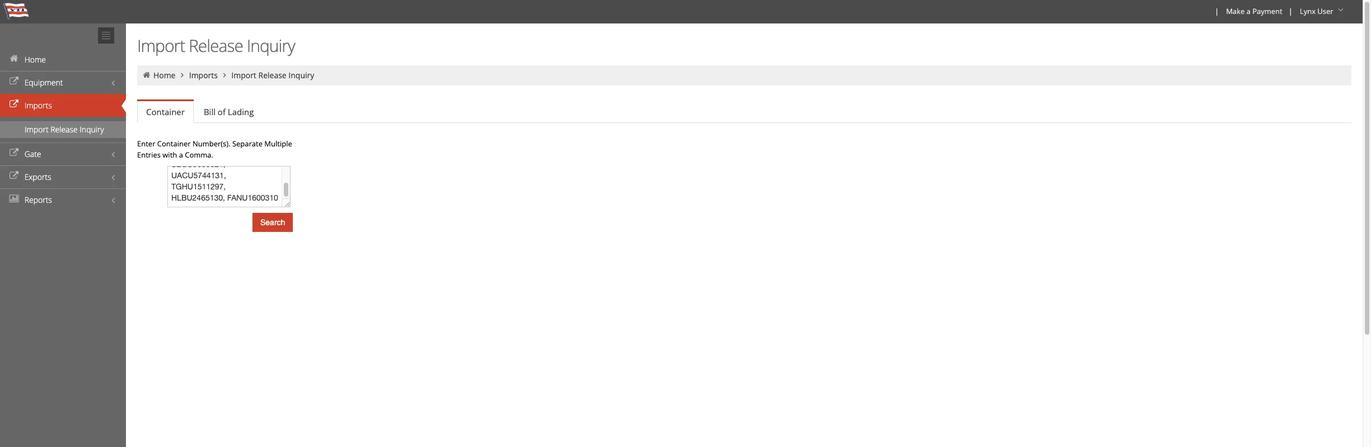 Task type: vqa. For each thing, say whether or not it's contained in the screenshot.
"Import Release Inquiry" 'link'
yes



Task type: describe. For each thing, give the bounding box(es) containing it.
angle right image
[[177, 71, 187, 79]]

exports link
[[0, 166, 126, 189]]

1 horizontal spatial import release inquiry link
[[231, 70, 314, 81]]

bill
[[204, 106, 216, 118]]

of
[[218, 106, 226, 118]]

lading
[[228, 106, 254, 118]]

equipment
[[24, 77, 63, 88]]

0 vertical spatial import release inquiry
[[137, 34, 295, 57]]

0 horizontal spatial home link
[[0, 48, 126, 71]]

lynx
[[1300, 6, 1316, 16]]

separate
[[232, 139, 263, 149]]

entries
[[137, 150, 161, 160]]

make
[[1226, 6, 1245, 16]]

inquiry for right import release inquiry link
[[289, 70, 314, 81]]

angle right image
[[220, 71, 230, 79]]

number(s).
[[193, 139, 230, 149]]

exports
[[24, 172, 51, 183]]

payment
[[1253, 6, 1283, 16]]

angle down image
[[1336, 6, 1347, 14]]

0 vertical spatial container
[[146, 106, 185, 118]]

bill of lading
[[204, 106, 254, 118]]

make a payment
[[1226, 6, 1283, 16]]

container link
[[137, 101, 194, 123]]

search
[[260, 218, 285, 227]]

bar chart image
[[8, 195, 20, 203]]

reports link
[[0, 189, 126, 212]]

0 vertical spatial a
[[1247, 6, 1251, 16]]

lynx user link
[[1295, 0, 1351, 24]]

2 | from the left
[[1289, 6, 1293, 16]]

0 horizontal spatial imports
[[24, 100, 52, 111]]

1 vertical spatial import release inquiry link
[[0, 122, 126, 138]]

import release inquiry for right import release inquiry link
[[231, 70, 314, 81]]

release for right import release inquiry link
[[258, 70, 287, 81]]

gate
[[24, 149, 41, 160]]



Task type: locate. For each thing, give the bounding box(es) containing it.
0 horizontal spatial home
[[24, 54, 46, 65]]

1 horizontal spatial release
[[189, 34, 243, 57]]

2 vertical spatial import
[[25, 124, 48, 135]]

with
[[163, 150, 177, 160]]

imports
[[189, 70, 218, 81], [24, 100, 52, 111]]

gate link
[[0, 143, 126, 166]]

import up the gate
[[25, 124, 48, 135]]

import for bottommost import release inquiry link
[[25, 124, 48, 135]]

1 vertical spatial import
[[231, 70, 256, 81]]

1 vertical spatial imports
[[24, 100, 52, 111]]

import release inquiry link right angle right icon
[[231, 70, 314, 81]]

1 vertical spatial inquiry
[[289, 70, 314, 81]]

0 vertical spatial imports
[[189, 70, 218, 81]]

container inside the enter container number(s).  separate multiple entries with a comma.
[[157, 139, 191, 149]]

2 vertical spatial import release inquiry
[[25, 124, 104, 135]]

1 vertical spatial external link image
[[8, 101, 20, 109]]

a right the with
[[179, 150, 183, 160]]

0 vertical spatial release
[[189, 34, 243, 57]]

enter
[[137, 139, 155, 149]]

0 vertical spatial inquiry
[[247, 34, 295, 57]]

import up home icon
[[137, 34, 185, 57]]

| left lynx
[[1289, 6, 1293, 16]]

home link
[[0, 48, 126, 71], [153, 70, 176, 81]]

enter container number(s).  separate multiple entries with a comma.
[[137, 139, 292, 160]]

user
[[1318, 6, 1334, 16]]

external link image
[[8, 150, 20, 157]]

1 external link image from the top
[[8, 78, 20, 86]]

a right "make"
[[1247, 6, 1251, 16]]

release up angle right icon
[[189, 34, 243, 57]]

1 horizontal spatial |
[[1289, 6, 1293, 16]]

search button
[[253, 213, 293, 232]]

| left "make"
[[1215, 6, 1219, 16]]

imports down the equipment
[[24, 100, 52, 111]]

1 vertical spatial imports link
[[0, 94, 126, 117]]

external link image for equipment
[[8, 78, 20, 86]]

2 vertical spatial release
[[51, 124, 78, 135]]

1 horizontal spatial a
[[1247, 6, 1251, 16]]

reports
[[24, 195, 52, 206]]

bill of lading link
[[195, 101, 263, 123]]

import release inquiry up gate link
[[25, 124, 104, 135]]

1 vertical spatial release
[[258, 70, 287, 81]]

imports left angle right icon
[[189, 70, 218, 81]]

import release inquiry link up gate link
[[0, 122, 126, 138]]

external link image inside equipment link
[[8, 78, 20, 86]]

1 vertical spatial container
[[157, 139, 191, 149]]

lynx user
[[1300, 6, 1334, 16]]

container
[[146, 106, 185, 118], [157, 139, 191, 149]]

3 external link image from the top
[[8, 172, 20, 180]]

external link image inside exports link
[[8, 172, 20, 180]]

imports link
[[189, 70, 218, 81], [0, 94, 126, 117]]

home image
[[8, 55, 20, 63]]

import for right import release inquiry link
[[231, 70, 256, 81]]

0 vertical spatial imports link
[[189, 70, 218, 81]]

1 horizontal spatial imports link
[[189, 70, 218, 81]]

2 horizontal spatial release
[[258, 70, 287, 81]]

0 vertical spatial import
[[137, 34, 185, 57]]

import right angle right icon
[[231, 70, 256, 81]]

container up the with
[[157, 139, 191, 149]]

2 vertical spatial inquiry
[[80, 124, 104, 135]]

2 horizontal spatial import
[[231, 70, 256, 81]]

0 vertical spatial import release inquiry link
[[231, 70, 314, 81]]

1 vertical spatial a
[[179, 150, 183, 160]]

home link up the equipment
[[0, 48, 126, 71]]

|
[[1215, 6, 1219, 16], [1289, 6, 1293, 16]]

import release inquiry up angle right icon
[[137, 34, 295, 57]]

multiple
[[265, 139, 292, 149]]

inquiry
[[247, 34, 295, 57], [289, 70, 314, 81], [80, 124, 104, 135]]

inquiry for bottommost import release inquiry link
[[80, 124, 104, 135]]

import release inquiry right angle right icon
[[231, 70, 314, 81]]

external link image
[[8, 78, 20, 86], [8, 101, 20, 109], [8, 172, 20, 180]]

container up 'enter' on the left
[[146, 106, 185, 118]]

release for bottommost import release inquiry link
[[51, 124, 78, 135]]

1 | from the left
[[1215, 6, 1219, 16]]

0 vertical spatial home
[[24, 54, 46, 65]]

imports link down the equipment
[[0, 94, 126, 117]]

make a payment link
[[1221, 0, 1287, 24]]

comma.
[[185, 150, 213, 160]]

1 vertical spatial import release inquiry
[[231, 70, 314, 81]]

2 vertical spatial external link image
[[8, 172, 20, 180]]

external link image for imports
[[8, 101, 20, 109]]

import
[[137, 34, 185, 57], [231, 70, 256, 81], [25, 124, 48, 135]]

release up gate link
[[51, 124, 78, 135]]

a inside the enter container number(s).  separate multiple entries with a comma.
[[179, 150, 183, 160]]

1 horizontal spatial home link
[[153, 70, 176, 81]]

external link image for exports
[[8, 172, 20, 180]]

imports link left angle right icon
[[189, 70, 218, 81]]

0 horizontal spatial import
[[25, 124, 48, 135]]

import release inquiry link
[[231, 70, 314, 81], [0, 122, 126, 138]]

0 horizontal spatial imports link
[[0, 94, 126, 117]]

release
[[189, 34, 243, 57], [258, 70, 287, 81], [51, 124, 78, 135]]

release right angle right icon
[[258, 70, 287, 81]]

equipment link
[[0, 71, 126, 94]]

import release inquiry for bottommost import release inquiry link
[[25, 124, 104, 135]]

2 external link image from the top
[[8, 101, 20, 109]]

home
[[24, 54, 46, 65], [153, 70, 176, 81]]

0 horizontal spatial import release inquiry link
[[0, 122, 126, 138]]

0 horizontal spatial release
[[51, 124, 78, 135]]

a
[[1247, 6, 1251, 16], [179, 150, 183, 160]]

1 horizontal spatial home
[[153, 70, 176, 81]]

1 vertical spatial home
[[153, 70, 176, 81]]

1 horizontal spatial imports
[[189, 70, 218, 81]]

home link right home icon
[[153, 70, 176, 81]]

home image
[[142, 71, 151, 79]]

home right home icon
[[153, 70, 176, 81]]

0 vertical spatial external link image
[[8, 78, 20, 86]]

home right home image
[[24, 54, 46, 65]]

0 horizontal spatial |
[[1215, 6, 1219, 16]]

0 horizontal spatial a
[[179, 150, 183, 160]]

import release inquiry
[[137, 34, 295, 57], [231, 70, 314, 81], [25, 124, 104, 135]]

None text field
[[167, 166, 291, 208]]

1 horizontal spatial import
[[137, 34, 185, 57]]



